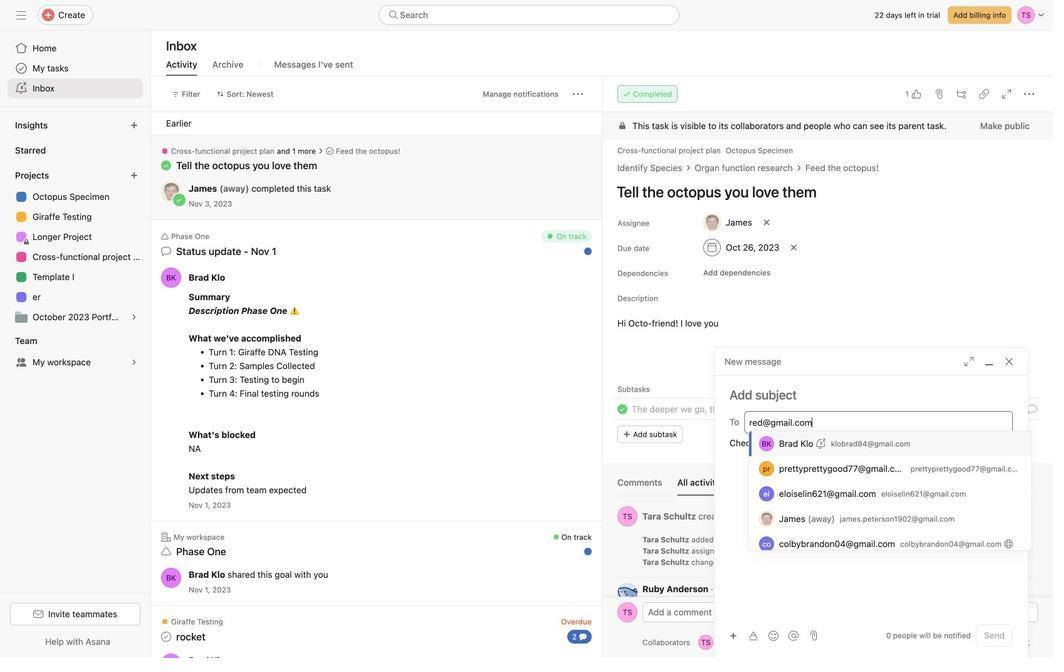 Task type: locate. For each thing, give the bounding box(es) containing it.
list box
[[379, 5, 680, 25], [749, 431, 1031, 456]]

dialog
[[715, 348, 1028, 658]]

hide sidebar image
[[16, 10, 26, 20]]

open user profile image
[[161, 268, 181, 288], [618, 507, 638, 527], [161, 568, 181, 588]]

new project or portfolio image
[[130, 172, 138, 179]]

tell the octopus you love them dialog
[[603, 76, 1053, 658]]

2 vertical spatial open user profile image
[[161, 568, 181, 588]]

0 horizontal spatial add or remove collaborators image
[[734, 635, 749, 650]]

2 open user profile image from the top
[[618, 603, 638, 623]]

add to bookmarks image
[[558, 235, 568, 245]]

open user profile image
[[618, 584, 638, 604], [618, 603, 638, 623]]

add or remove collaborators image
[[699, 635, 714, 650]]

⚠️ image
[[290, 306, 300, 316]]

1 vertical spatial add to bookmarks image
[[558, 621, 568, 631]]

0 vertical spatial add to bookmarks image
[[558, 536, 568, 546]]

0 vertical spatial open user profile image
[[161, 268, 181, 288]]

full screen image
[[1002, 89, 1012, 99]]

at mention image
[[789, 631, 799, 641]]

add to bookmarks image left archive notification image
[[558, 536, 568, 546]]

1 horizontal spatial list box
[[749, 431, 1031, 456]]

copy task link image
[[979, 89, 989, 99]]

global element
[[0, 31, 150, 106]]

teams element
[[0, 330, 150, 375]]

Task Name text field
[[609, 177, 1038, 206]]

0 vertical spatial list box
[[379, 5, 680, 25]]

tab list
[[618, 476, 1038, 497]]

sort: newest image
[[217, 90, 224, 98]]

toolbar
[[725, 627, 805, 645]]

leftcount image
[[579, 633, 587, 641]]

status update icon image
[[161, 246, 171, 256]]

2 add to bookmarks image from the top
[[558, 621, 568, 631]]

add or remove collaborators image
[[734, 635, 749, 650], [756, 639, 764, 646]]

add to bookmarks image left "archive notifications" image
[[558, 621, 568, 631]]

0 comments. click to go to subtask details and comments image
[[1028, 404, 1038, 414]]

main content
[[603, 112, 1053, 656]]

add or remove collaborators image right add or remove collaborators icon
[[734, 635, 749, 650]]

list item
[[603, 398, 1053, 421]]

more actions image
[[538, 235, 548, 245]]

1 open user profile image from the top
[[618, 584, 638, 604]]

add to bookmarks image
[[558, 536, 568, 546], [558, 621, 568, 631]]

Task Name text field
[[632, 403, 799, 416]]

remove assignee image
[[763, 219, 771, 226]]

Completed checkbox
[[615, 402, 630, 417]]

add or remove collaborators image right insert an object image at the bottom of the page
[[756, 639, 764, 646]]



Task type: vqa. For each thing, say whether or not it's contained in the screenshot.
the top Add to bookmarks icon
yes



Task type: describe. For each thing, give the bounding box(es) containing it.
0 horizontal spatial list box
[[379, 5, 680, 25]]

1 add to bookmarks image from the top
[[558, 536, 568, 546]]

projects element
[[0, 164, 150, 330]]

more actions for this task image
[[1025, 89, 1035, 99]]

see details, october 2023 portfolio image
[[130, 314, 138, 321]]

tab list inside the tell the octopus you love them dialog
[[618, 476, 1038, 497]]

insert an object image
[[730, 632, 737, 640]]

completed image
[[615, 402, 630, 417]]

archive notifications image
[[578, 621, 588, 631]]

1 vertical spatial list box
[[749, 431, 1031, 456]]

Add subject text field
[[715, 386, 1028, 404]]

Type the name of a team, a project, or people text field
[[750, 415, 1006, 430]]

1 like. click to like this task image
[[912, 89, 922, 99]]

minimize image
[[984, 357, 994, 367]]

close image
[[1004, 357, 1014, 367]]

attachments: add a file to this task, tell the octopus you love them image
[[934, 89, 944, 99]]

more actions image
[[573, 89, 583, 99]]

archive notification image
[[578, 536, 588, 546]]

add subtask image
[[957, 89, 967, 99]]

new insights image
[[130, 122, 138, 129]]

1 horizontal spatial add or remove collaborators image
[[756, 639, 764, 646]]

see details, my workspace image
[[130, 359, 138, 366]]

expand popout to full screen image
[[964, 357, 974, 367]]

clear due date image
[[790, 244, 798, 251]]

archive notification image
[[578, 235, 588, 245]]

1 vertical spatial open user profile image
[[618, 507, 638, 527]]



